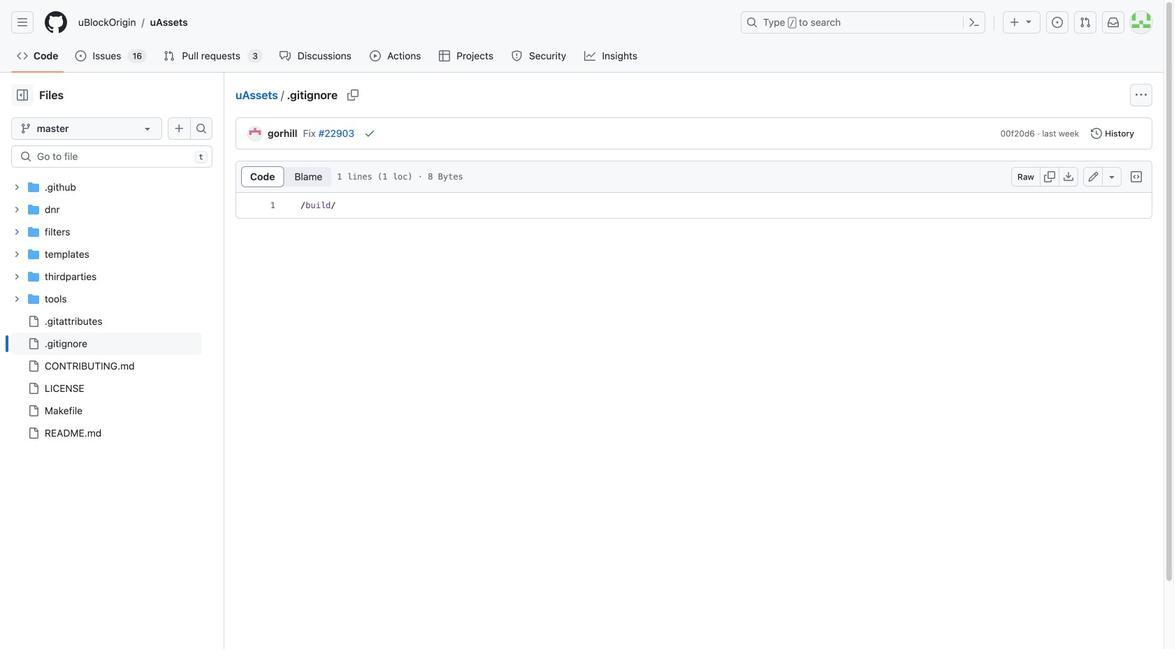 Task type: describe. For each thing, give the bounding box(es) containing it.
git branch image
[[20, 123, 31, 134]]

2 file image from the top
[[28, 361, 39, 372]]

command palette image
[[969, 17, 980, 28]]

code image
[[17, 50, 28, 61]]

check image
[[364, 128, 375, 139]]

copy raw content image
[[1044, 171, 1055, 182]]

1 file directory fill image from the top
[[28, 204, 39, 215]]

1 horizontal spatial git pull request image
[[1080, 17, 1091, 28]]

graph image
[[584, 50, 595, 61]]

file directory fill image for 3rd chevron right icon from the bottom of the files tree
[[28, 182, 39, 193]]

files tree
[[11, 176, 202, 444]]

comment discussion image
[[279, 50, 291, 61]]

copy path image
[[347, 89, 359, 101]]

2 chevron right image from the top
[[13, 250, 21, 259]]

3 file image from the top
[[28, 428, 39, 439]]

gorhill image
[[248, 127, 262, 141]]

3 file image from the top
[[28, 405, 39, 417]]

add file image
[[174, 123, 185, 134]]

triangle down image
[[1023, 16, 1034, 27]]

1 vertical spatial git pull request image
[[164, 50, 175, 61]]

file directory fill image for 2nd chevron right image from the bottom
[[28, 249, 39, 260]]

more file actions image
[[1136, 89, 1147, 101]]

issue opened image for rightmost git pull request image
[[1052, 17, 1063, 28]]

2 file image from the top
[[28, 383, 39, 394]]

3 chevron right image from the top
[[13, 273, 21, 281]]

sidebar expand image
[[17, 89, 28, 101]]

add file tooltip
[[168, 117, 190, 140]]

download raw content image
[[1063, 171, 1074, 182]]



Task type: vqa. For each thing, say whether or not it's contained in the screenshot.
"Organization" Popup Button
no



Task type: locate. For each thing, give the bounding box(es) containing it.
file directory fill image
[[28, 204, 39, 215], [28, 294, 39, 305]]

table image
[[439, 50, 450, 61]]

0 vertical spatial file image
[[28, 338, 39, 349]]

1 vertical spatial file directory fill image
[[28, 294, 39, 305]]

2 file directory fill image from the top
[[28, 226, 39, 238]]

play image
[[370, 50, 381, 61]]

0 vertical spatial file image
[[28, 316, 39, 327]]

file directory fill image
[[28, 182, 39, 193], [28, 226, 39, 238], [28, 249, 39, 260], [28, 271, 39, 282]]

2 chevron right image from the top
[[13, 228, 21, 236]]

file image
[[28, 316, 39, 327], [28, 383, 39, 394], [28, 428, 39, 439]]

0 vertical spatial issue opened image
[[1052, 17, 1063, 28]]

3 chevron right image from the top
[[13, 295, 21, 303]]

file content text field
[[236, 197, 1152, 225]]

notifications image
[[1108, 17, 1119, 28]]

2 vertical spatial file image
[[28, 428, 39, 439]]

draggable pane splitter slider
[[222, 73, 226, 649]]

Go to file text field
[[37, 146, 189, 167]]

file directory fill image for 3rd chevron right image from the top
[[28, 271, 39, 282]]

shield image
[[511, 50, 522, 61]]

homepage image
[[45, 11, 67, 34]]

0 vertical spatial git pull request image
[[1080, 17, 1091, 28]]

more edit options image
[[1106, 171, 1117, 182]]

history image
[[1091, 128, 1102, 139]]

0 vertical spatial file directory fill image
[[28, 204, 39, 215]]

chevron right image
[[13, 205, 21, 214], [13, 250, 21, 259], [13, 273, 21, 281]]

2 vertical spatial chevron right image
[[13, 295, 21, 303]]

1 vertical spatial file image
[[28, 383, 39, 394]]

file directory fill image for 2nd chevron right icon from the top of the files tree
[[28, 226, 39, 238]]

0 horizontal spatial git pull request image
[[164, 50, 175, 61]]

1 file image from the top
[[28, 316, 39, 327]]

1 file directory fill image from the top
[[28, 182, 39, 193]]

git pull request image
[[1080, 17, 1091, 28], [164, 50, 175, 61]]

collapse file tree tooltip
[[11, 84, 34, 106]]

tree item
[[11, 333, 202, 355]]

plus image
[[1009, 17, 1020, 28]]

list
[[73, 11, 732, 34]]

issue opened image for bottommost git pull request image
[[75, 50, 86, 61]]

1 vertical spatial chevron right image
[[13, 250, 21, 259]]

0 vertical spatial chevron right image
[[13, 183, 21, 191]]

0 vertical spatial chevron right image
[[13, 205, 21, 214]]

2 vertical spatial chevron right image
[[13, 273, 21, 281]]

1 chevron right image from the top
[[13, 183, 21, 191]]

1 horizontal spatial issue opened image
[[1052, 17, 1063, 28]]

4 file directory fill image from the top
[[28, 271, 39, 282]]

0 horizontal spatial issue opened image
[[75, 50, 86, 61]]

chevron right image
[[13, 183, 21, 191], [13, 228, 21, 236], [13, 295, 21, 303]]

2 file directory fill image from the top
[[28, 294, 39, 305]]

1 vertical spatial file image
[[28, 361, 39, 372]]

file view element
[[241, 166, 332, 187]]

file image
[[28, 338, 39, 349], [28, 361, 39, 372], [28, 405, 39, 417]]

search image
[[20, 151, 31, 162]]

2 vertical spatial file image
[[28, 405, 39, 417]]

3 file directory fill image from the top
[[28, 249, 39, 260]]

issue opened image right triangle down icon
[[1052, 17, 1063, 28]]

search this repository image
[[196, 123, 207, 134]]

edit file image
[[1088, 171, 1099, 182]]

1 vertical spatial issue opened image
[[75, 50, 86, 61]]

1 file image from the top
[[28, 338, 39, 349]]

1 vertical spatial chevron right image
[[13, 228, 21, 236]]

issue opened image
[[1052, 17, 1063, 28], [75, 50, 86, 61]]

symbols image
[[1131, 171, 1142, 182]]

issue opened image right code icon
[[75, 50, 86, 61]]

1 chevron right image from the top
[[13, 205, 21, 214]]



